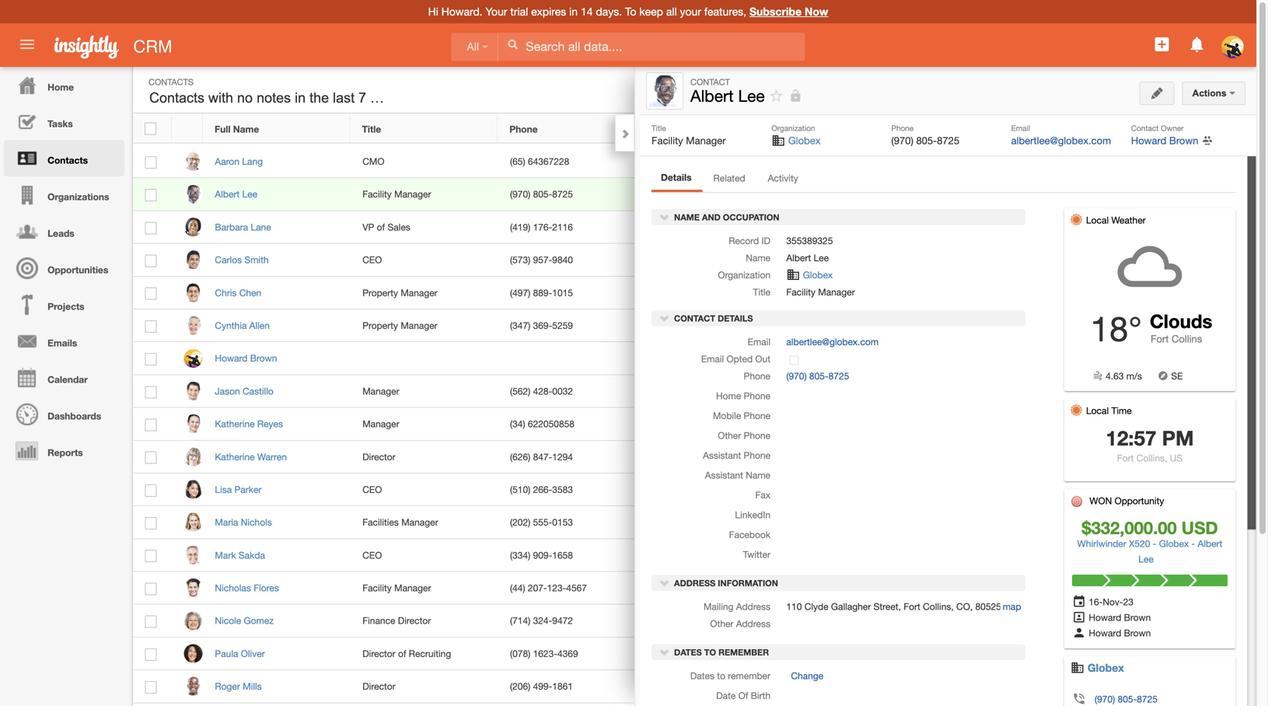 Task type: describe. For each thing, give the bounding box(es) containing it.
(970) 805-8725 cell
[[498, 178, 646, 211]]

sample_data for carlossmith@warbucks.com
[[809, 256, 853, 265]]

tasks
[[48, 118, 73, 129]]

9472
[[553, 616, 573, 626]]

albertlee@globex.com cell
[[646, 178, 794, 211]]

howard down cynthia
[[215, 353, 248, 364]]

1 horizontal spatial details
[[718, 313, 754, 323]]

row containing paula oliver
[[133, 638, 1019, 671]]

contacts for contacts contacts with no notes in the last 7 days
[[149, 90, 205, 106]]

blane@jakubowski.com cell
[[646, 211, 794, 244]]

manager cell for (562)
[[351, 375, 498, 408]]

roger mills link
[[215, 681, 270, 692]]

8725 inside "cell"
[[553, 189, 573, 200]]

facility down '355389325'
[[787, 287, 816, 298]]

export contacts and notes link
[[1029, 227, 1157, 238]]

lisa parker
[[215, 484, 262, 495]]

kat.warren@clampett.com
[[658, 451, 767, 462]]

row containing katherine warren
[[133, 441, 1019, 474]]

follow image for ngomez@cyberdyne.com
[[953, 614, 968, 629]]

property for chen
[[363, 287, 398, 298]]

follow image for lparker@parkerandco.com
[[953, 483, 968, 498]]

0 vertical spatial globex link
[[789, 135, 821, 147]]

co,
[[957, 601, 973, 612]]

name right chevron down icon
[[675, 213, 700, 223]]

facility up "finance"
[[363, 583, 392, 594]]

8725 inside phone (970) 805-8725
[[938, 135, 960, 147]]

contact details
[[672, 313, 754, 323]]

howard down "contact owner"
[[1132, 135, 1167, 147]]

contacts for import contacts and notes
[[1073, 205, 1111, 216]]

carlos smith
[[215, 254, 269, 265]]

won opportunity
[[1088, 496, 1165, 506]]

1 horizontal spatial howard brown link
[[1132, 135, 1199, 147]]

to
[[625, 5, 637, 18]]

16- for 16-nov-23
[[1089, 597, 1103, 608]]

0 vertical spatial albertlee@globex.com
[[1012, 135, 1112, 147]]

change record owner image
[[1203, 134, 1213, 148]]

(573) 957-9840
[[510, 254, 573, 265]]

1 vertical spatial dates to remember
[[691, 671, 771, 682]]

katherine for katherine reyes
[[215, 419, 255, 430]]

(65) 64367228 cell
[[498, 145, 646, 178]]

0 horizontal spatial collins,
[[924, 601, 954, 612]]

row containing maria nichols
[[133, 507, 1019, 539]]

(206) 499-1861
[[510, 681, 573, 692]]

tag list
[[805, 124, 839, 135]]

chevron down image for dates to remember
[[660, 647, 671, 658]]

row group containing aaron lang
[[133, 145, 1019, 706]]

$332,000.00 usd whirlwinder x520 - globex - albert lee
[[1078, 518, 1223, 565]]

mailing address
[[704, 601, 771, 612]]

sakda
[[239, 550, 265, 561]]

facility manager cell for (44)
[[351, 572, 498, 605]]

ceo for parker
[[363, 484, 382, 495]]

manager inside title facility manager
[[686, 135, 726, 147]]

follow image for chrisochen@kinggroup.com
[[953, 286, 968, 301]]

globex down '355389325'
[[803, 270, 833, 281]]

callen@ocair.com cell
[[646, 310, 794, 342]]

contacts down 'crm'
[[149, 77, 194, 87]]

19 row from the top
[[133, 704, 1019, 706]]

lang
[[242, 156, 263, 167]]

albertlee@globex.com for albertlee@globex.com link to the left
[[787, 336, 879, 347]]

phone up mobile phone
[[744, 390, 771, 401]]

email left opted
[[702, 353, 724, 364]]

local for local time
[[1087, 405, 1110, 416]]

row containing nicole gomez
[[133, 605, 1019, 638]]

2 - from the left
[[1192, 538, 1196, 549]]

0 horizontal spatial albertlee@globex.com link
[[787, 336, 879, 347]]

email inside email albertlee@globex.com
[[1012, 124, 1031, 133]]

14
[[581, 5, 593, 18]]

sample_data for blane@jakubowski.com
[[809, 223, 853, 232]]

1 vertical spatial facility manager
[[787, 287, 855, 298]]

assistant for assistant name
[[705, 470, 744, 481]]

carlossmith@warbucks.com cell
[[646, 244, 794, 277]]

of for director
[[398, 648, 406, 659]]

email up out
[[748, 336, 771, 347]]

0 horizontal spatial (970) 805-8725 link
[[787, 371, 850, 381]]

mnichols@parkerandco.com cell
[[646, 507, 794, 539]]

export contacts and notes
[[1040, 227, 1157, 238]]

2 horizontal spatial albert lee
[[787, 253, 829, 263]]

allen
[[249, 320, 270, 331]]

contact for contact details
[[675, 313, 716, 323]]

finance
[[363, 616, 396, 626]]

0 vertical spatial remember
[[719, 648, 770, 658]]

phone up "other phone"
[[744, 410, 771, 421]]

facility down cmo
[[363, 189, 392, 200]]

kreyes@globex.com cell
[[646, 408, 794, 441]]

local for local weather
[[1087, 215, 1110, 226]]

ceo cell for (573) 957-9840
[[351, 244, 498, 277]]

nov- for 16-nov-23
[[1103, 597, 1124, 608]]

subscribe
[[750, 5, 802, 18]]

vp of sales
[[363, 222, 411, 233]]

(714) 324-9472 cell
[[498, 605, 646, 638]]

hi howard. your trial expires in 14 days. to keep all your features, subscribe now
[[428, 5, 829, 18]]

622050858
[[528, 419, 575, 430]]

features,
[[705, 5, 747, 18]]

1 horizontal spatial (970) 805-8725 link
[[1095, 694, 1158, 705]]

united
[[1007, 601, 1035, 612]]

contacts for export contacts and notes
[[1073, 227, 1111, 238]]

phone down mobile phone
[[744, 430, 771, 441]]

row containing lisa parker
[[133, 474, 1019, 507]]

marksakda@ocair.com
[[658, 550, 752, 561]]

director for director of recruiting
[[363, 648, 396, 659]]

ceo for sakda
[[363, 550, 382, 561]]

contacts link
[[4, 140, 124, 177]]

owner
[[1162, 124, 1185, 133]]

64367228
[[528, 156, 570, 167]]

maria
[[215, 517, 238, 528]]

(970) 805-8725 for (970) 805-8725 "cell"
[[510, 189, 573, 200]]

and for export contacts and notes
[[1113, 227, 1130, 238]]

howard right opportunity owner image
[[1089, 628, 1122, 639]]

lee inside $332,000.00 usd whirlwinder x520 - globex - albert lee
[[1139, 554, 1154, 565]]

(078)
[[510, 648, 531, 659]]

lparker@parkerandco.com cell
[[646, 474, 794, 507]]

(510) 266-3583 cell
[[498, 474, 646, 507]]

contact right the new
[[1157, 84, 1192, 95]]

manager cell for (34)
[[351, 408, 498, 441]]

director cell for (626)
[[351, 441, 498, 474]]

fort for 12:57
[[1118, 453, 1135, 464]]

follow image for ben.nelson1980@gmail.com
[[953, 352, 968, 367]]

(714) 324-9472
[[510, 616, 573, 626]]

projects link
[[4, 286, 124, 323]]

calendar
[[48, 374, 88, 385]]

title facility manager
[[652, 124, 726, 147]]

smartmerge contacts
[[1029, 141, 1140, 151]]

emails
[[48, 338, 77, 349]]

0 vertical spatial albertlee@globex.com link
[[1012, 135, 1112, 147]]

chevron down image for email
[[660, 313, 671, 323]]

director cell for (206)
[[351, 671, 498, 704]]

(078) 1623-4369 cell
[[498, 638, 646, 671]]

finance director cell
[[351, 605, 498, 638]]

us
[[1171, 453, 1183, 464]]

(202) 555-0153
[[510, 517, 573, 528]]

0 horizontal spatial fort
[[904, 601, 921, 612]]

new contact link
[[1125, 78, 1202, 101]]

organizations link
[[4, 177, 124, 213]]

home phone
[[717, 390, 771, 401]]

record id
[[729, 235, 771, 246]]

row containing cynthia allen
[[133, 310, 1019, 342]]

albert down '355389325'
[[787, 253, 812, 263]]

calendar link
[[4, 359, 124, 396]]

kat.warren@clampett.com cell
[[646, 441, 794, 474]]

1 vertical spatial dates
[[691, 671, 715, 682]]

16-nov-23
[[1087, 597, 1134, 608]]

howard.
[[442, 5, 483, 18]]

row containing carlos smith
[[133, 244, 1019, 277]]

reports
[[48, 447, 83, 458]]

chrisochen@kinggroup.com
[[658, 287, 774, 298]]

contact tags
[[1029, 289, 1095, 299]]

(206) 499-1861 cell
[[498, 671, 646, 704]]

lee inside row
[[242, 189, 258, 200]]

gomez
[[244, 616, 274, 626]]

smartmerge
[[1029, 141, 1091, 151]]

follow image for carlossmith@warbucks.com
[[953, 253, 968, 268]]

vp
[[363, 222, 374, 233]]

notes
[[257, 90, 291, 106]]

123-
[[547, 583, 567, 594]]

(34) 622050858 cell
[[498, 408, 646, 441]]

property manager for (347)
[[363, 320, 438, 331]]

won
[[1090, 496, 1113, 506]]

address for other address
[[737, 618, 771, 629]]

follow image for kreyes@globex.com
[[953, 418, 968, 432]]

(347) 369-5259 cell
[[498, 310, 646, 342]]

1 vertical spatial remember
[[728, 671, 771, 682]]

opportunity
[[1115, 496, 1165, 506]]

(202) 555-0153 cell
[[498, 507, 646, 539]]

of for vp
[[377, 222, 385, 233]]

2 vertical spatial import
[[1090, 269, 1117, 280]]

0 vertical spatial your
[[486, 5, 508, 18]]

0 vertical spatial address
[[675, 578, 716, 589]]

follow image for poliver@northumbria.edu
[[953, 647, 968, 662]]

follow image for marksakda@ocair.com
[[953, 549, 968, 564]]

lisa parker link
[[215, 484, 270, 495]]

23 for 16-nov-23 import
[[1077, 269, 1088, 280]]

follow image for jcastillo@jakubowski.com
[[953, 385, 968, 399]]

no
[[237, 90, 253, 106]]

all
[[667, 5, 677, 18]]

albert down aaron
[[215, 189, 240, 200]]

3583
[[553, 484, 573, 495]]

847-
[[533, 451, 553, 462]]

clouds
[[1151, 310, 1213, 332]]

finance director
[[363, 616, 431, 626]]

chevron down image for mailing address
[[660, 578, 671, 589]]

leads link
[[4, 213, 124, 250]]

(970) 805-8725 for left the (970) 805-8725 link
[[787, 371, 850, 381]]

email down contact 'image'
[[657, 124, 682, 135]]

assistant phone
[[703, 450, 771, 461]]

white image
[[507, 39, 518, 50]]

1 vertical spatial globex link
[[803, 270, 833, 281]]

assistant name
[[705, 470, 771, 481]]

activity link
[[758, 168, 809, 191]]

opportunity image
[[1071, 496, 1084, 508]]

0 vertical spatial export
[[1071, 183, 1106, 193]]

gallagher
[[832, 601, 872, 612]]

tasks link
[[4, 103, 124, 140]]

4369
[[558, 648, 579, 659]]

mailing
[[704, 601, 734, 612]]

mobile
[[713, 410, 742, 421]]

property manager for (497)
[[363, 287, 438, 298]]

marksakda@ocair.com cell
[[646, 539, 794, 572]]

change
[[791, 671, 824, 682]]

mobile phone
[[713, 410, 771, 421]]

now
[[805, 5, 829, 18]]

chris
[[215, 287, 237, 298]]

tag
[[805, 124, 820, 135]]

albert up title facility manager
[[691, 86, 734, 105]]

roger mills
[[215, 681, 262, 692]]

rogeramills@warbucks.com cell
[[646, 671, 794, 704]]

Search all data.... text field
[[499, 33, 805, 61]]

castillo
[[243, 386, 274, 397]]

katherine warren
[[215, 451, 287, 462]]

facilities manager
[[363, 517, 438, 528]]

499-
[[533, 681, 553, 692]]

176-
[[533, 222, 553, 233]]

row containing aaron lang
[[133, 145, 1019, 178]]



Task type: vqa. For each thing, say whether or not it's contained in the screenshot.
Series corresponding to Drag
no



Task type: locate. For each thing, give the bounding box(es) containing it.
address down marksakda@ocair.com
[[675, 578, 716, 589]]

facility manager up the sales
[[363, 189, 431, 200]]

navigation containing home
[[0, 67, 124, 469]]

name down id
[[746, 253, 771, 263]]

0 horizontal spatial (970) 805-8725
[[510, 189, 573, 200]]

related
[[714, 173, 746, 184]]

rogeramills@warbucks.com
[[658, 681, 773, 692]]

1 horizontal spatial to
[[718, 671, 726, 682]]

9 row from the top
[[133, 375, 1019, 408]]

(562) 428-0032
[[510, 386, 573, 397]]

23 right 'actual close date' image
[[1124, 597, 1134, 608]]

0 vertical spatial albert lee
[[691, 86, 765, 105]]

(334) 909-1658 cell
[[498, 539, 646, 572]]

director of recruiting
[[363, 648, 451, 659]]

details down chrisochen@kinggroup.com cell
[[718, 313, 754, 323]]

of inside cell
[[398, 648, 406, 659]]

1 local from the top
[[1087, 215, 1110, 226]]

other for other address
[[711, 618, 734, 629]]

chrisochen@kinggroup.com cell
[[646, 277, 794, 310]]

1 vertical spatial property
[[363, 320, 398, 331]]

collins, left 'us'
[[1137, 453, 1168, 464]]

0 vertical spatial home
[[48, 82, 74, 93]]

se
[[1172, 371, 1184, 382]]

18 row from the top
[[133, 671, 1019, 704]]

1 horizontal spatial albertlee@globex.com
[[787, 336, 879, 347]]

contacts with no notes in the last 7 days button
[[145, 86, 404, 110]]

0 horizontal spatial export
[[1043, 227, 1070, 238]]

ceo cell for (334) 909-1658
[[351, 539, 498, 572]]

1 vertical spatial fort
[[1118, 453, 1135, 464]]

ben.nelson1980@gmail.com
[[658, 353, 776, 364]]

nicholas.flores@clampett.com
[[658, 583, 783, 594]]

all
[[467, 41, 479, 53]]

row containing chris chen
[[133, 277, 1019, 310]]

other for other phone
[[718, 430, 742, 441]]

1 vertical spatial albert lee
[[215, 189, 258, 200]]

805- inside "cell"
[[533, 189, 553, 200]]

katherine down jason
[[215, 419, 255, 430]]

local up export contacts and notes
[[1087, 215, 1110, 226]]

fort down the 12:57
[[1118, 453, 1135, 464]]

7
[[359, 90, 367, 106]]

director up facilities
[[363, 451, 396, 462]]

ceo down vp
[[363, 254, 382, 265]]

import
[[1029, 183, 1063, 193], [1043, 205, 1070, 216], [1090, 269, 1117, 280]]

follow image for blane@jakubowski.com
[[953, 221, 968, 235]]

1 vertical spatial (970) 805-8725 link
[[1095, 694, 1158, 705]]

home for home phone
[[717, 390, 742, 401]]

ceo cell
[[351, 244, 498, 277], [351, 474, 498, 507], [351, 539, 498, 572]]

4.63 m/s
[[1106, 371, 1143, 382]]

follow image for callen@ocair.com
[[953, 319, 968, 334]]

of right vp
[[377, 222, 385, 233]]

1 horizontal spatial your
[[1029, 247, 1054, 257]]

1 vertical spatial other
[[711, 618, 734, 629]]

(419) 176-2116 cell
[[498, 211, 646, 244]]

date of birth
[[717, 691, 771, 701]]

1 vertical spatial ceo
[[363, 484, 382, 495]]

1 vertical spatial export
[[1043, 227, 1070, 238]]

phone down "other phone"
[[744, 450, 771, 461]]

Search this list... text field
[[770, 78, 945, 101]]

1 chevron down image from the top
[[660, 313, 671, 323]]

mark
[[215, 550, 236, 561]]

albertlee@globex.com inside cell
[[658, 189, 750, 200]]

dates down poliver@northumbria.edu
[[691, 671, 715, 682]]

assistant up the assistant name
[[703, 450, 742, 461]]

notifications image
[[1189, 35, 1207, 54]]

4.63
[[1106, 371, 1125, 382]]

howard brown link
[[1132, 135, 1199, 147], [215, 353, 285, 364]]

chevron down image down marksakda@ocair.com
[[660, 578, 671, 589]]

notes for import contacts and notes
[[1133, 205, 1157, 216]]

1 vertical spatial (970) 805-8725
[[787, 371, 850, 381]]

email up smartmerge
[[1012, 124, 1031, 133]]

albertlee@globex.com for albertlee@globex.com cell
[[658, 189, 750, 200]]

globex link up phone icon on the right
[[1085, 662, 1125, 675]]

1 vertical spatial 23
[[1124, 597, 1134, 608]]

row containing mark sakda
[[133, 539, 1019, 572]]

cmo cell
[[351, 145, 498, 178]]

1 vertical spatial notes
[[1133, 227, 1157, 238]]

555-
[[533, 517, 553, 528]]

show sidebar image
[[1089, 84, 1100, 95]]

details inside details link
[[661, 172, 692, 183]]

albert lee up title facility manager
[[691, 86, 765, 105]]

sample_data for nicholas.flores@clampett.com
[[809, 584, 853, 593]]

16- for 16-nov-23 import
[[1043, 269, 1057, 280]]

aaron.lang@clampett.com cell
[[646, 145, 794, 178]]

map
[[1003, 601, 1022, 612]]

3 row from the top
[[133, 178, 1019, 211]]

facility manager cell for (970)
[[351, 178, 498, 211]]

row containing full name
[[133, 114, 1018, 143]]

other address
[[711, 618, 771, 629]]

follow image for rogeramills@warbucks.com
[[953, 680, 968, 695]]

actions button
[[1183, 82, 1246, 105]]

1 director cell from the top
[[351, 441, 498, 474]]

207-
[[528, 583, 547, 594]]

import for import / export
[[1029, 183, 1063, 193]]

dates to remember up date
[[691, 671, 771, 682]]

follow image for kat.warren@clampett.com
[[953, 450, 968, 465]]

albert
[[691, 86, 734, 105], [215, 189, 240, 200], [787, 253, 812, 263], [1199, 538, 1223, 549]]

days
[[370, 90, 400, 106]]

property manager cell
[[351, 277, 498, 310], [351, 310, 498, 342]]

contacts inside navigation
[[48, 155, 88, 166]]

lee left record permissions icon in the right top of the page
[[739, 86, 765, 105]]

1 horizontal spatial nov-
[[1103, 597, 1124, 608]]

23 for 16-nov-23
[[1124, 597, 1134, 608]]

0 vertical spatial facility manager cell
[[351, 178, 498, 211]]

lparker@parkerandco.com
[[658, 484, 768, 495]]

6 row from the top
[[133, 277, 1019, 310]]

title inside title facility manager
[[652, 124, 667, 133]]

0 vertical spatial notes
[[1133, 205, 1157, 216]]

opportunities link
[[4, 250, 124, 286]]

16 row from the top
[[133, 605, 1019, 638]]

2 vertical spatial chevron down image
[[660, 647, 671, 658]]

phone inside phone (970) 805-8725
[[892, 124, 914, 133]]

fort left collins
[[1151, 333, 1170, 345]]

sales
[[388, 222, 411, 233]]

2 katherine from the top
[[215, 451, 255, 462]]

2 vertical spatial globex link
[[1085, 662, 1125, 675]]

1 horizontal spatial fort
[[1118, 453, 1135, 464]]

110
[[787, 601, 802, 612]]

maria nichols
[[215, 517, 272, 528]]

3 ceo from the top
[[363, 550, 382, 561]]

2 manager cell from the top
[[351, 408, 498, 441]]

director for director cell associated with (206)
[[363, 681, 396, 692]]

globex down tag
[[789, 135, 821, 147]]

0 horizontal spatial organization
[[718, 270, 771, 281]]

0 vertical spatial chevron down image
[[660, 313, 671, 323]]

(44) 207-123-4567
[[510, 583, 587, 594]]

324-
[[533, 616, 553, 626]]

2 chevron down image from the top
[[660, 578, 671, 589]]

albert lee down aaron lang
[[215, 189, 258, 200]]

1 vertical spatial nov-
[[1103, 597, 1124, 608]]

sample_data for rogeramills@warbucks.com
[[809, 682, 853, 691]]

1 manager cell from the top
[[351, 375, 498, 408]]

barbara lane
[[215, 222, 271, 233]]

vp of sales cell
[[351, 211, 498, 244]]

facility manager for (44) 207-123-4567
[[363, 583, 431, 594]]

contacts up export contacts and notes link on the top of the page
[[1073, 205, 1111, 216]]

0 vertical spatial import
[[1029, 183, 1063, 193]]

2 property manager cell from the top
[[351, 310, 498, 342]]

ngomez@cyberdyne.com cell
[[646, 605, 794, 638]]

1 follow image from the top
[[953, 188, 968, 203]]

0 vertical spatial in
[[570, 5, 578, 18]]

import contacts and notes link
[[1029, 205, 1157, 216]]

your left trial
[[486, 5, 508, 18]]

manager cell
[[351, 375, 498, 408], [351, 408, 498, 441]]

889-
[[533, 287, 553, 298]]

row group
[[133, 145, 1019, 706]]

and up export contacts and notes
[[1113, 205, 1130, 216]]

import left /
[[1029, 183, 1063, 193]]

howard brown link up jason castillo link
[[215, 353, 285, 364]]

in
[[570, 5, 578, 18], [295, 90, 306, 106]]

2 vertical spatial ceo
[[363, 550, 382, 561]]

in for 14
[[570, 5, 578, 18]]

2 notes from the top
[[1133, 227, 1157, 238]]

property for allen
[[363, 320, 398, 331]]

1 facility manager cell from the top
[[351, 178, 498, 211]]

ceo cell up facilities manager
[[351, 474, 498, 507]]

emails link
[[4, 323, 124, 359]]

0153
[[553, 517, 573, 528]]

row containing howard brown
[[133, 342, 1019, 375]]

7 row from the top
[[133, 310, 1019, 342]]

contacts
[[1094, 141, 1140, 151]]

2 vertical spatial address
[[737, 618, 771, 629]]

phone image
[[1073, 694, 1087, 705]]

2 ceo from the top
[[363, 484, 382, 495]]

0 vertical spatial ceo
[[363, 254, 382, 265]]

0 vertical spatial (970) 805-8725 link
[[787, 371, 850, 381]]

23 up "tags"
[[1077, 269, 1088, 280]]

blane@jakubowski.com
[[658, 222, 756, 233]]

cell
[[133, 178, 172, 211], [980, 244, 1019, 277], [980, 277, 1019, 310], [351, 342, 498, 375], [498, 342, 646, 375], [794, 342, 941, 375], [980, 342, 1019, 375], [980, 375, 1019, 408], [794, 408, 941, 441], [980, 408, 1019, 441], [794, 441, 941, 474], [980, 441, 1019, 474], [794, 474, 941, 507], [980, 474, 1019, 507], [794, 507, 941, 539], [980, 507, 1019, 539], [794, 539, 941, 572], [980, 539, 1019, 572], [794, 605, 941, 638], [980, 671, 1019, 704], [133, 704, 172, 706], [172, 704, 203, 706], [203, 704, 351, 706], [351, 704, 498, 706], [498, 704, 646, 706], [646, 704, 794, 706], [794, 704, 941, 706], [941, 704, 980, 706], [980, 704, 1019, 706]]

chevron down image
[[660, 313, 671, 323], [660, 578, 671, 589], [660, 647, 671, 658]]

0 vertical spatial property
[[363, 287, 398, 298]]

0 horizontal spatial albert lee
[[215, 189, 258, 200]]

other down the mailing
[[711, 618, 734, 629]]

director cell up facilities manager cell on the bottom left of page
[[351, 441, 498, 474]]

2 horizontal spatial albertlee@globex.com
[[1012, 135, 1112, 147]]

1294
[[553, 451, 573, 462]]

1 vertical spatial in
[[295, 90, 306, 106]]

chris chen link
[[215, 287, 269, 298]]

import down /
[[1043, 205, 1070, 216]]

address
[[675, 578, 716, 589], [737, 601, 771, 612], [737, 618, 771, 629]]

0 vertical spatial ceo cell
[[351, 244, 498, 277]]

in left the '14'
[[570, 5, 578, 18]]

director inside the 'director of recruiting' cell
[[363, 648, 396, 659]]

facilities
[[363, 517, 399, 528]]

home for home
[[48, 82, 74, 93]]

other down mobile
[[718, 430, 742, 441]]

facility manager cell
[[351, 178, 498, 211], [351, 572, 498, 605]]

katherine warren link
[[215, 451, 295, 462]]

1 vertical spatial home
[[717, 390, 742, 401]]

(419)
[[510, 222, 531, 233]]

organizations
[[48, 191, 109, 202]]

howard down "16-nov-23"
[[1089, 612, 1122, 623]]

title down id
[[754, 287, 771, 298]]

property manager
[[363, 287, 438, 298], [363, 320, 438, 331]]

howard
[[1132, 135, 1167, 147], [215, 353, 248, 364], [1089, 612, 1122, 623], [1089, 628, 1122, 639]]

3 follow image from the top
[[953, 352, 968, 367]]

to down 'ngomez@cyberdyne.com'
[[705, 648, 717, 658]]

fort inside 12:57 pm fort collins, us
[[1118, 453, 1135, 464]]

0 horizontal spatial albertlee@globex.com
[[658, 189, 750, 200]]

1 vertical spatial to
[[718, 671, 726, 682]]

(562) 428-0032 cell
[[498, 375, 646, 408]]

subscribe now link
[[750, 5, 829, 18]]

sample_data for callen@ocair.com
[[809, 321, 853, 330]]

(497)
[[510, 287, 531, 298]]

1 vertical spatial katherine
[[215, 451, 255, 462]]

1 vertical spatial local
[[1087, 405, 1110, 416]]

1 vertical spatial property manager
[[363, 320, 438, 331]]

globex up phone icon on the right
[[1085, 662, 1125, 675]]

title right chevron right icon
[[652, 124, 667, 133]]

katherine up lisa parker
[[215, 451, 255, 462]]

(206)
[[510, 681, 531, 692]]

1 vertical spatial ceo cell
[[351, 474, 498, 507]]

albert inside $332,000.00 usd whirlwinder x520 - globex - albert lee
[[1199, 538, 1223, 549]]

0 horizontal spatial of
[[377, 222, 385, 233]]

property manager cell for (497)
[[351, 277, 498, 310]]

0 vertical spatial facility manager
[[363, 189, 431, 200]]

import / export
[[1029, 183, 1106, 193]]

poliver@northumbria.edu
[[658, 648, 762, 659]]

contact down chrisochen@kinggroup.com
[[675, 313, 716, 323]]

0 horizontal spatial title
[[362, 124, 381, 135]]

facility
[[652, 135, 684, 147], [363, 189, 392, 200], [787, 287, 816, 298], [363, 583, 392, 594]]

katherine
[[215, 419, 255, 430], [215, 451, 255, 462]]

1 property manager cell from the top
[[351, 277, 498, 310]]

2 vertical spatial facility manager
[[363, 583, 431, 594]]

0 horizontal spatial -
[[1154, 538, 1157, 549]]

ben.nelson1980@gmail.com cell
[[646, 342, 794, 375]]

0 vertical spatial director cell
[[351, 441, 498, 474]]

row containing nicholas flores
[[133, 572, 1019, 605]]

1 property manager from the top
[[363, 287, 438, 298]]

in left the
[[295, 90, 306, 106]]

and for import contacts and notes
[[1113, 205, 1130, 216]]

0 vertical spatial nov-
[[1057, 269, 1077, 280]]

chevron down image down 'ngomez@cyberdyne.com'
[[660, 647, 671, 658]]

4 follow image from the top
[[953, 418, 968, 432]]

lee down '355389325'
[[814, 253, 829, 263]]

director of recruiting cell
[[351, 638, 498, 671]]

collins, inside 12:57 pm fort collins, us
[[1137, 453, 1168, 464]]

phone down search this list... text box
[[892, 124, 914, 133]]

1 horizontal spatial of
[[398, 648, 406, 659]]

responsible user image
[[1073, 612, 1087, 623]]

property manager cell for (347)
[[351, 310, 498, 342]]

nov- right 'actual close date' image
[[1103, 597, 1124, 608]]

(573) 957-9840 cell
[[498, 244, 646, 277]]

dashboards link
[[4, 396, 124, 433]]

warren
[[257, 451, 287, 462]]

(970) 805-8725 inside (970) 805-8725 "cell"
[[510, 189, 573, 200]]

name right full
[[233, 124, 259, 135]]

1 horizontal spatial collins,
[[1137, 453, 1168, 464]]

1 katherine from the top
[[215, 419, 255, 430]]

phone down out
[[744, 371, 771, 381]]

contact for contact tags
[[1029, 289, 1071, 299]]

(970) inside phone (970) 805-8725
[[892, 135, 914, 147]]

title
[[362, 124, 381, 135], [652, 124, 667, 133], [754, 287, 771, 298]]

contact image
[[650, 75, 681, 107]]

director cell down recruiting
[[351, 671, 498, 704]]

dates to remember down the ngomez@cyberdyne.com cell
[[672, 648, 770, 658]]

2 property from the top
[[363, 320, 398, 331]]

and down local weather
[[1113, 227, 1130, 238]]

actual close date image
[[1073, 597, 1087, 608]]

recruiting
[[409, 648, 451, 659]]

0 horizontal spatial howard brown link
[[215, 353, 285, 364]]

110 clyde gallagher street, fort collins, co, 80525, united states
[[787, 601, 1064, 612]]

contact for contact
[[691, 77, 730, 87]]

poliver@northumbria.edu cell
[[646, 638, 794, 671]]

hi
[[428, 5, 439, 18]]

2 vertical spatial albertlee@globex.com
[[787, 336, 879, 347]]

lee down x520
[[1139, 554, 1154, 565]]

nov- up contact tags
[[1057, 269, 1077, 280]]

home up tasks link
[[48, 82, 74, 93]]

1 vertical spatial your
[[1029, 247, 1054, 257]]

0 vertical spatial of
[[377, 222, 385, 233]]

14 row from the top
[[133, 539, 1019, 572]]

16- right 'actual close date' image
[[1089, 597, 1103, 608]]

1 vertical spatial chevron down image
[[660, 578, 671, 589]]

title inside row
[[362, 124, 381, 135]]

globex link
[[789, 135, 821, 147], [803, 270, 833, 281], [1085, 662, 1125, 675]]

dates down 'ngomez@cyberdyne.com'
[[675, 648, 702, 658]]

phone up (65)
[[510, 124, 538, 135]]

1 property from the top
[[363, 287, 398, 298]]

row containing jason castillo
[[133, 375, 1019, 408]]

no tags
[[1045, 336, 1079, 347]]

428-
[[533, 386, 553, 397]]

None checkbox
[[145, 122, 156, 135], [145, 156, 157, 169], [145, 189, 157, 202], [145, 288, 157, 300], [145, 353, 157, 366], [145, 386, 157, 399], [145, 517, 157, 530], [145, 649, 157, 661], [145, 122, 156, 135], [145, 156, 157, 169], [145, 189, 157, 202], [145, 288, 157, 300], [145, 353, 157, 366], [145, 386, 157, 399], [145, 517, 157, 530], [145, 649, 157, 661]]

in inside contacts contacts with no notes in the last 7 days
[[295, 90, 306, 106]]

2 vertical spatial (970) 805-8725
[[1095, 694, 1158, 705]]

remember down other address
[[719, 648, 770, 658]]

(44) 207-123-4567 cell
[[498, 572, 646, 605]]

sample_data for chrisochen@kinggroup.com
[[809, 288, 853, 297]]

0 vertical spatial local
[[1087, 215, 1110, 226]]

local left 'time'
[[1087, 405, 1110, 416]]

2 row from the top
[[133, 145, 1019, 178]]

ceo for smith
[[363, 254, 382, 265]]

(626) 847-1294 cell
[[498, 441, 646, 474]]

ceo cell for (510) 266-3583
[[351, 474, 498, 507]]

0 horizontal spatial home
[[48, 82, 74, 93]]

contact
[[691, 77, 730, 87], [1157, 84, 1192, 95], [1132, 124, 1160, 133], [1029, 289, 1071, 299], [675, 313, 716, 323]]

navigation
[[0, 67, 124, 469]]

nicholas.flores@clampett.com cell
[[646, 572, 794, 605]]

record permissions image
[[789, 86, 803, 105]]

12:57 pm fort collins, us
[[1107, 426, 1195, 464]]

mnichols@parkerandco.com
[[658, 517, 777, 528]]

0 vertical spatial collins,
[[1137, 453, 1168, 464]]

of inside "cell"
[[377, 222, 385, 233]]

6 follow image from the top
[[953, 516, 968, 531]]

contacts up the your recent imports
[[1073, 227, 1111, 238]]

2 local from the top
[[1087, 405, 1110, 416]]

1 vertical spatial albertlee@globex.com link
[[787, 336, 879, 347]]

(419) 176-2116
[[510, 222, 573, 233]]

assistant up lparker@parkerandco.com
[[705, 470, 744, 481]]

name up 'fax'
[[746, 470, 771, 481]]

facility manager for (970) 805-8725
[[363, 189, 431, 200]]

1 vertical spatial collins,
[[924, 601, 954, 612]]

2 vertical spatial fort
[[904, 601, 921, 612]]

contacts up organizations link
[[48, 155, 88, 166]]

no
[[1045, 336, 1057, 347]]

director for director cell related to (626)
[[363, 451, 396, 462]]

follow image for aaron.lang@clampett.com
[[953, 155, 968, 170]]

full
[[215, 124, 231, 135]]

1 horizontal spatial organization
[[772, 124, 816, 133]]

birth
[[751, 691, 771, 701]]

(970) inside "cell"
[[510, 189, 531, 200]]

change link
[[787, 668, 824, 684]]

ceo cell down the sales
[[351, 244, 498, 277]]

crm
[[133, 37, 172, 56]]

contact left owner
[[1132, 124, 1160, 133]]

0 horizontal spatial 23
[[1077, 269, 1088, 280]]

ceo down facilities
[[363, 550, 382, 561]]

13 row from the top
[[133, 507, 1019, 539]]

2 vertical spatial ceo cell
[[351, 539, 498, 572]]

1 vertical spatial import
[[1043, 205, 1070, 216]]

katherine reyes
[[215, 419, 283, 430]]

957-
[[533, 254, 553, 265]]

2 ceo cell from the top
[[351, 474, 498, 507]]

0 vertical spatial organization
[[772, 124, 816, 133]]

1 notes from the top
[[1133, 205, 1157, 216]]

notes for export contacts and notes
[[1133, 227, 1157, 238]]

row containing barbara lane
[[133, 211, 1019, 244]]

follow image for albertlee@globex.com
[[953, 188, 968, 203]]

1 vertical spatial details
[[718, 313, 754, 323]]

chevron right image
[[620, 128, 631, 139]]

(970) 805-8725 for rightmost the (970) 805-8725 link
[[1095, 694, 1158, 705]]

11 row from the top
[[133, 441, 1019, 474]]

contact for contact owner
[[1132, 124, 1160, 133]]

nov- for 16-nov-23 import
[[1057, 269, 1077, 280]]

collins
[[1172, 333, 1203, 345]]

contact right contact 'image'
[[691, 77, 730, 87]]

8 row from the top
[[133, 342, 1019, 375]]

organization down carlossmith@warbucks.com
[[718, 270, 771, 281]]

address for mailing address
[[737, 601, 771, 612]]

row containing albert lee
[[133, 178, 1019, 211]]

fort for 18°
[[1151, 333, 1170, 345]]

director inside finance director cell
[[398, 616, 431, 626]]

5 follow image from the top
[[953, 483, 968, 498]]

17 row from the top
[[133, 638, 1019, 671]]

1 ceo cell from the top
[[351, 244, 498, 277]]

facilities manager cell
[[351, 507, 498, 539]]

3 ceo cell from the top
[[351, 539, 498, 572]]

1 horizontal spatial in
[[570, 5, 578, 18]]

2 director cell from the top
[[351, 671, 498, 704]]

0 horizontal spatial 16-
[[1043, 269, 1057, 280]]

/
[[1066, 183, 1069, 193]]

0 vertical spatial dates
[[675, 648, 702, 658]]

2 facility manager cell from the top
[[351, 572, 498, 605]]

collins, left the co,
[[924, 601, 954, 612]]

follow image
[[770, 89, 785, 103], [953, 155, 968, 170], [953, 221, 968, 235], [953, 253, 968, 268], [953, 286, 968, 301], [953, 385, 968, 399], [953, 450, 968, 465], [953, 549, 968, 564], [953, 582, 968, 596], [953, 614, 968, 629], [953, 647, 968, 662], [953, 680, 968, 695]]

2 horizontal spatial fort
[[1151, 333, 1170, 345]]

follow image for nicholas.flores@clampett.com
[[953, 582, 968, 596]]

sample_data for albertlee@globex.com
[[809, 190, 853, 199]]

1 vertical spatial facility manager cell
[[351, 572, 498, 605]]

chris chen
[[215, 287, 262, 298]]

15 row from the top
[[133, 572, 1019, 605]]

opportunity owner image
[[1073, 628, 1087, 639]]

globex link down tag
[[789, 135, 821, 147]]

(34)
[[510, 419, 526, 430]]

albert right x520
[[1199, 538, 1223, 549]]

row
[[133, 114, 1018, 143], [133, 145, 1019, 178], [133, 178, 1019, 211], [133, 211, 1019, 244], [133, 244, 1019, 277], [133, 277, 1019, 310], [133, 310, 1019, 342], [133, 342, 1019, 375], [133, 375, 1019, 408], [133, 408, 1019, 441], [133, 441, 1019, 474], [133, 474, 1019, 507], [133, 507, 1019, 539], [133, 539, 1019, 572], [133, 572, 1019, 605], [133, 605, 1019, 638], [133, 638, 1019, 671], [133, 671, 1019, 704], [133, 704, 1019, 706]]

1 vertical spatial 16-
[[1089, 597, 1103, 608]]

globex inside $332,000.00 usd whirlwinder x520 - globex - albert lee
[[1160, 538, 1190, 549]]

cmo
[[363, 156, 385, 167]]

home inside 'link'
[[48, 82, 74, 93]]

facility manager cell up the sales
[[351, 178, 498, 211]]

phone inside row
[[510, 124, 538, 135]]

0 horizontal spatial to
[[705, 648, 717, 658]]

0 horizontal spatial nov-
[[1057, 269, 1077, 280]]

0 vertical spatial property manager
[[363, 287, 438, 298]]

1 vertical spatial howard brown link
[[215, 353, 285, 364]]

1 row from the top
[[133, 114, 1018, 143]]

1 ceo from the top
[[363, 254, 382, 265]]

parker
[[235, 484, 262, 495]]

fort inside 18° clouds fort collins
[[1151, 333, 1170, 345]]

1 vertical spatial address
[[737, 601, 771, 612]]

import for import contacts and notes
[[1043, 205, 1070, 216]]

3 chevron down image from the top
[[660, 647, 671, 658]]

10 row from the top
[[133, 408, 1019, 441]]

18° clouds fort collins
[[1091, 309, 1213, 349]]

2 property manager from the top
[[363, 320, 438, 331]]

0 vertical spatial and
[[1113, 205, 1130, 216]]

4 row from the top
[[133, 211, 1019, 244]]

5 row from the top
[[133, 244, 1019, 277]]

follow image for mnichols@parkerandco.com
[[953, 516, 968, 531]]

0 vertical spatial dates to remember
[[672, 648, 770, 658]]

1 horizontal spatial albert lee
[[691, 86, 765, 105]]

export right /
[[1071, 183, 1106, 193]]

contact down 16-nov-23 import link
[[1029, 289, 1071, 299]]

katherine for katherine warren
[[215, 451, 255, 462]]

1 horizontal spatial home
[[717, 390, 742, 401]]

facility up details link at the right top of the page
[[652, 135, 684, 147]]

director up director of recruiting
[[398, 616, 431, 626]]

albert lee down '355389325'
[[787, 253, 829, 263]]

email opted out
[[702, 353, 771, 364]]

1 horizontal spatial -
[[1192, 538, 1196, 549]]

(497) 889-1015 cell
[[498, 277, 646, 310]]

title up cmo
[[362, 124, 381, 135]]

assistant for assistant phone
[[703, 450, 742, 461]]

barbara lane link
[[215, 222, 279, 233]]

home up mobile
[[717, 390, 742, 401]]

2 follow image from the top
[[953, 319, 968, 334]]

2 horizontal spatial title
[[754, 287, 771, 298]]

1 - from the left
[[1154, 538, 1157, 549]]

fort right street, in the right bottom of the page
[[904, 601, 921, 612]]

howard brown link down "contact owner"
[[1132, 135, 1199, 147]]

12 row from the top
[[133, 474, 1019, 507]]

1 vertical spatial assistant
[[705, 470, 744, 481]]

export up recent
[[1043, 227, 1070, 238]]

row containing roger mills
[[133, 671, 1019, 704]]

chevron down image
[[660, 212, 671, 223]]

manager inside cell
[[402, 517, 438, 528]]

1 horizontal spatial 16-
[[1089, 597, 1103, 608]]

row containing katherine reyes
[[133, 408, 1019, 441]]

ceo cell down facilities manager
[[351, 539, 498, 572]]

list
[[823, 124, 839, 135]]

jcastillo@jakubowski.com cell
[[646, 375, 794, 408]]

column header
[[172, 114, 203, 143]]

facility inside title facility manager
[[652, 135, 684, 147]]

no tags link
[[1045, 336, 1079, 347]]

in for the
[[295, 90, 306, 106]]

contacts left with
[[149, 90, 205, 106]]

805- inside phone (970) 805-8725
[[917, 135, 938, 147]]

director cell
[[351, 441, 498, 474], [351, 671, 498, 704]]

None checkbox
[[145, 222, 157, 234], [145, 255, 157, 267], [145, 320, 157, 333], [145, 419, 157, 431], [145, 452, 157, 464], [145, 485, 157, 497], [145, 550, 157, 563], [145, 583, 157, 596], [145, 616, 157, 628], [145, 682, 157, 694], [145, 222, 157, 234], [145, 255, 157, 267], [145, 320, 157, 333], [145, 419, 157, 431], [145, 452, 157, 464], [145, 485, 157, 497], [145, 550, 157, 563], [145, 583, 157, 596], [145, 616, 157, 628], [145, 682, 157, 694]]

lee down lang
[[242, 189, 258, 200]]

follow image
[[953, 188, 968, 203], [953, 319, 968, 334], [953, 352, 968, 367], [953, 418, 968, 432], [953, 483, 968, 498], [953, 516, 968, 531]]



